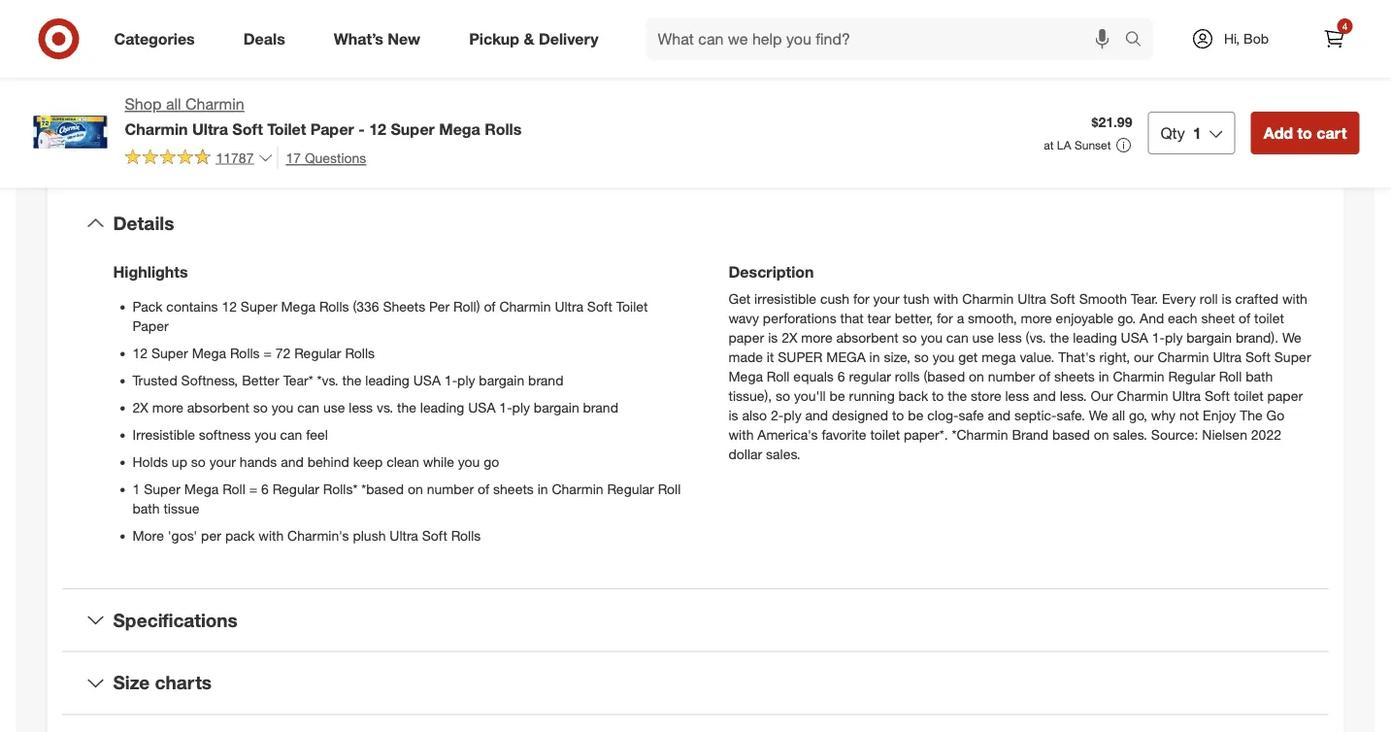 Task type: locate. For each thing, give the bounding box(es) containing it.
more up "super"
[[802, 329, 833, 346]]

rolls up trusted softness, better tear* *vs. the leading usa 1-ply bargain brand
[[345, 345, 375, 362]]

paper up go
[[1268, 387, 1304, 404]]

1 horizontal spatial 12
[[222, 298, 237, 315]]

0 vertical spatial absorbent
[[837, 329, 899, 346]]

all right shop
[[166, 95, 181, 114]]

12
[[369, 119, 387, 138], [222, 298, 237, 315], [133, 345, 148, 362]]

absorbent down tear
[[837, 329, 899, 346]]

not
[[1180, 407, 1200, 424]]

1
[[1193, 123, 1202, 142], [133, 481, 140, 498]]

less up septic-
[[1006, 387, 1030, 404]]

be right you'll
[[830, 387, 846, 404]]

soft inside pack contains 12 super mega rolls (336 sheets per roll) of charmin ultra soft toilet paper
[[587, 298, 613, 315]]

1 horizontal spatial absorbent
[[837, 329, 899, 346]]

2x down the perforations
[[782, 329, 798, 346]]

toilet
[[267, 119, 306, 138], [617, 298, 648, 315]]

0 horizontal spatial toilet
[[267, 119, 306, 138]]

=
[[264, 345, 272, 362], [249, 481, 257, 498]]

2 horizontal spatial 1-
[[1153, 329, 1166, 346]]

6
[[838, 368, 846, 385], [261, 481, 269, 498]]

2 horizontal spatial 12
[[369, 119, 387, 138]]

= down hands
[[249, 481, 257, 498]]

super inside pack contains 12 super mega rolls (336 sheets per roll) of charmin ultra soft toilet paper
[[241, 298, 277, 315]]

number inside 1 super mega roll = 6 regular rolls* *based on number of sheets in charmin regular roll bath tissue
[[427, 481, 474, 498]]

more up (vs.
[[1021, 310, 1053, 327]]

hi,
[[1225, 30, 1241, 47]]

1 horizontal spatial sales.
[[1114, 426, 1148, 443]]

1 horizontal spatial usa
[[468, 399, 496, 416]]

soft inside shop all charmin charmin ultra soft toilet paper - 12 super mega rolls
[[232, 119, 263, 138]]

1 horizontal spatial sheets
[[1055, 368, 1095, 385]]

1 vertical spatial 1
[[133, 481, 140, 498]]

favorite
[[822, 426, 867, 443]]

more 'gos' per pack with charmin's plush ultra soft rolls
[[133, 527, 481, 544]]

super
[[391, 119, 435, 138], [241, 298, 277, 315], [151, 345, 188, 362], [1275, 348, 1312, 365], [144, 481, 181, 498]]

4
[[1343, 20, 1348, 32]]

better
[[242, 372, 279, 389]]

6 inside 1 super mega roll = 6 regular rolls* *based on number of sheets in charmin regular roll bath tissue
[[261, 481, 269, 498]]

the
[[1240, 407, 1263, 424]]

= for roll
[[249, 481, 257, 498]]

irresistible
[[755, 290, 817, 307]]

for left a
[[937, 310, 954, 327]]

rolls
[[485, 119, 522, 138], [319, 298, 349, 315], [230, 345, 260, 362], [345, 345, 375, 362], [451, 527, 481, 544]]

number down while
[[427, 481, 474, 498]]

number down mega
[[989, 368, 1036, 385]]

2 horizontal spatial leading
[[1073, 329, 1118, 346]]

1 right the qty
[[1193, 123, 1202, 142]]

1 horizontal spatial number
[[989, 368, 1036, 385]]

on right based
[[1094, 426, 1110, 443]]

to down back in the right of the page
[[893, 407, 905, 424]]

nielsen
[[1203, 426, 1248, 443]]

we
[[1283, 329, 1302, 346], [1090, 407, 1109, 424]]

super up the tissue at the bottom left of page
[[144, 481, 181, 498]]

crafted
[[1236, 290, 1279, 307]]

1 vertical spatial all
[[1112, 407, 1126, 424]]

deals link
[[227, 17, 310, 60]]

0 vertical spatial toilet
[[267, 119, 306, 138]]

with
[[934, 290, 959, 307], [1283, 290, 1308, 307], [729, 426, 754, 443], [259, 527, 284, 544]]

0 vertical spatial more
[[1021, 310, 1053, 327]]

all
[[166, 95, 181, 114], [1112, 407, 1126, 424]]

1 vertical spatial toilet
[[1234, 387, 1264, 404]]

0 horizontal spatial leading
[[365, 372, 410, 389]]

6 down hands
[[261, 481, 269, 498]]

1 vertical spatial is
[[768, 329, 778, 346]]

= inside 1 super mega roll = 6 regular rolls* *based on number of sheets in charmin regular roll bath tissue
[[249, 481, 257, 498]]

usa up 2x more absorbent so you can use less vs. the leading usa 1-ply bargain brand
[[413, 372, 441, 389]]

toilet
[[1255, 310, 1285, 327], [1234, 387, 1264, 404], [871, 426, 900, 443]]

use inside description get irresistible cush for your tush with charmin ultra soft smooth tear. every roll is crafted with wavy perforations that tear better, for a smooth, more enjoyable go. and each sheet of toilet paper is 2x more absorbent so you can use less (vs. the leading usa 1-ply bargain brand). we made it super mega in size, so you get mega value. that's right, our charmin ultra soft super mega roll equals 6 regular rolls (based on number of sheets in charmin regular roll bath tissue), so you'll be running back to the store less and less. our charmin ultra soft toilet paper is also 2-ply and designed to be clog-safe and septic-safe. we all go, why not enjoy the go with america's favorite toilet paper*. *charmin brand based on sales. source: nielsen 2022 dollar sales.
[[973, 329, 995, 346]]

super right -
[[391, 119, 435, 138]]

1 vertical spatial be
[[908, 407, 924, 424]]

you up (based
[[933, 348, 955, 365]]

absorbent up softness
[[187, 399, 250, 416]]

feel
[[306, 426, 328, 443]]

6 down the mega
[[838, 368, 846, 385]]

1 vertical spatial 2x
[[133, 399, 148, 416]]

mega down "pickup" at left
[[439, 119, 481, 138]]

toilet down designed
[[871, 426, 900, 443]]

clean
[[387, 453, 419, 470]]

mega
[[439, 119, 481, 138], [281, 298, 316, 315], [192, 345, 226, 362], [729, 368, 763, 385], [184, 481, 219, 498]]

less.
[[1060, 387, 1087, 404]]

0 vertical spatial =
[[264, 345, 272, 362]]

holds up so your hands and behind keep clean while you go
[[133, 453, 500, 470]]

1 horizontal spatial all
[[1112, 407, 1126, 424]]

1 horizontal spatial leading
[[420, 399, 465, 416]]

with right crafted
[[1283, 290, 1308, 307]]

1 horizontal spatial 1
[[1193, 123, 1202, 142]]

running
[[849, 387, 895, 404]]

1 horizontal spatial use
[[973, 329, 995, 346]]

you down better,
[[921, 329, 943, 346]]

0 vertical spatial bath
[[1246, 368, 1274, 385]]

1 horizontal spatial to
[[932, 387, 944, 404]]

sheets inside description get irresistible cush for your tush with charmin ultra soft smooth tear. every roll is crafted with wavy perforations that tear better, for a smooth, more enjoyable go. and each sheet of toilet paper is 2x more absorbent so you can use less (vs. the leading usa 1-ply bargain brand). we made it super mega in size, so you get mega value. that's right, our charmin ultra soft super mega roll equals 6 regular rolls (based on number of sheets in charmin regular roll bath tissue), so you'll be running back to the store less and less. our charmin ultra soft toilet paper is also 2-ply and designed to be clog-safe and septic-safe. we all go, why not enjoy the go with america's favorite toilet paper*. *charmin brand based on sales. source: nielsen 2022 dollar sales.
[[1055, 368, 1095, 385]]

at la sunset
[[1044, 138, 1112, 152]]

all left go, in the right of the page
[[1112, 407, 1126, 424]]

sheets down go
[[493, 481, 534, 498]]

is right roll
[[1222, 290, 1232, 307]]

behind
[[308, 453, 349, 470]]

1 horizontal spatial brand
[[583, 399, 619, 416]]

all inside description get irresistible cush for your tush with charmin ultra soft smooth tear. every roll is crafted with wavy perforations that tear better, for a smooth, more enjoyable go. and each sheet of toilet paper is 2x more absorbent so you can use less (vs. the leading usa 1-ply bargain brand). we made it super mega in size, so you get mega value. that's right, our charmin ultra soft super mega roll equals 6 regular rolls (based on number of sheets in charmin regular roll bath tissue), so you'll be running back to the store less and less. our charmin ultra soft toilet paper is also 2-ply and designed to be clog-safe and septic-safe. we all go, why not enjoy the go with america's favorite toilet paper*. *charmin brand based on sales. source: nielsen 2022 dollar sales.
[[1112, 407, 1126, 424]]

leading down enjoyable
[[1073, 329, 1118, 346]]

1 horizontal spatial toilet
[[617, 298, 648, 315]]

1 vertical spatial toilet
[[617, 298, 648, 315]]

0 horizontal spatial 2x
[[133, 399, 148, 416]]

leading up vs.
[[365, 372, 410, 389]]

paper inside pack contains 12 super mega rolls (336 sheets per roll) of charmin ultra soft toilet paper
[[133, 317, 169, 334]]

use down 'smooth,' on the top right
[[973, 329, 995, 346]]

leading
[[1073, 329, 1118, 346], [365, 372, 410, 389], [420, 399, 465, 416]]

2x down trusted in the left of the page
[[133, 399, 148, 416]]

1 vertical spatial usa
[[413, 372, 441, 389]]

0 vertical spatial sheets
[[1055, 368, 1095, 385]]

0 horizontal spatial your
[[210, 453, 236, 470]]

1- inside description get irresistible cush for your tush with charmin ultra soft smooth tear. every roll is crafted with wavy perforations that tear better, for a smooth, more enjoyable go. and each sheet of toilet paper is 2x more absorbent so you can use less (vs. the leading usa 1-ply bargain brand). we made it super mega in size, so you get mega value. that's right, our charmin ultra soft super mega roll equals 6 regular rolls (based on number of sheets in charmin regular roll bath tissue), so you'll be running back to the store less and less. our charmin ultra soft toilet paper is also 2-ply and designed to be clog-safe and septic-safe. we all go, why not enjoy the go with america's favorite toilet paper*. *charmin brand based on sales. source: nielsen 2022 dollar sales.
[[1153, 329, 1166, 346]]

1 horizontal spatial 1-
[[500, 399, 512, 416]]

on down get
[[969, 368, 985, 385]]

ultra
[[192, 119, 228, 138], [1018, 290, 1047, 307], [555, 298, 584, 315], [1213, 348, 1242, 365], [1173, 387, 1202, 404], [390, 527, 419, 544]]

rolls inside shop all charmin charmin ultra soft toilet paper - 12 super mega rolls
[[485, 119, 522, 138]]

we right the brand). at right top
[[1283, 329, 1302, 346]]

number inside description get irresistible cush for your tush with charmin ultra soft smooth tear. every roll is crafted with wavy perforations that tear better, for a smooth, more enjoyable go. and each sheet of toilet paper is 2x more absorbent so you can use less (vs. the leading usa 1-ply bargain brand). we made it super mega in size, so you get mega value. that's right, our charmin ultra soft super mega roll equals 6 regular rolls (based on number of sheets in charmin regular roll bath tissue), so you'll be running back to the store less and less. our charmin ultra soft toilet paper is also 2-ply and designed to be clog-safe and septic-safe. we all go, why not enjoy the go with america's favorite toilet paper*. *charmin brand based on sales. source: nielsen 2022 dollar sales.
[[989, 368, 1036, 385]]

1 horizontal spatial in
[[870, 348, 880, 365]]

while
[[423, 453, 455, 470]]

less up mega
[[998, 329, 1022, 346]]

per
[[201, 527, 221, 544]]

0 horizontal spatial more
[[152, 399, 184, 416]]

on down clean at the bottom left of the page
[[408, 481, 423, 498]]

0 vertical spatial 12
[[369, 119, 387, 138]]

*vs.
[[317, 372, 339, 389]]

bargain
[[1187, 329, 1233, 346], [479, 372, 525, 389], [534, 399, 580, 416]]

0 horizontal spatial brand
[[528, 372, 564, 389]]

image of charmin ultra soft toilet paper - 12 super mega rolls image
[[32, 93, 109, 171]]

1 vertical spatial we
[[1090, 407, 1109, 424]]

enjoy
[[1203, 407, 1237, 424]]

to right add
[[1298, 123, 1313, 142]]

get
[[959, 348, 978, 365]]

size charts
[[113, 672, 212, 694]]

designed
[[832, 407, 889, 424]]

2 vertical spatial can
[[280, 426, 302, 443]]

1 vertical spatial more
[[802, 329, 833, 346]]

so up 2-
[[776, 387, 791, 404]]

0 vertical spatial on
[[969, 368, 985, 385]]

0 horizontal spatial 12
[[133, 345, 148, 362]]

so up rolls
[[915, 348, 929, 365]]

toilet up the
[[1234, 387, 1264, 404]]

usa inside description get irresistible cush for your tush with charmin ultra soft smooth tear. every roll is crafted with wavy perforations that tear better, for a smooth, more enjoyable go. and each sheet of toilet paper is 2x more absorbent so you can use less (vs. the leading usa 1-ply bargain brand). we made it super mega in size, so you get mega value. that's right, our charmin ultra soft super mega roll equals 6 regular rolls (based on number of sheets in charmin regular roll bath tissue), so you'll be running back to the store less and less. our charmin ultra soft toilet paper is also 2-ply and designed to be clog-safe and septic-safe. we all go, why not enjoy the go with america's favorite toilet paper*. *charmin brand based on sales. source: nielsen 2022 dollar sales.
[[1121, 329, 1149, 346]]

leading inside description get irresistible cush for your tush with charmin ultra soft smooth tear. every roll is crafted with wavy perforations that tear better, for a smooth, more enjoyable go. and each sheet of toilet paper is 2x more absorbent so you can use less (vs. the leading usa 1-ply bargain brand). we made it super mega in size, so you get mega value. that's right, our charmin ultra soft super mega roll equals 6 regular rolls (based on number of sheets in charmin regular roll bath tissue), so you'll be running back to the store less and less. our charmin ultra soft toilet paper is also 2-ply and designed to be clog-safe and septic-safe. we all go, why not enjoy the go with america's favorite toilet paper*. *charmin brand based on sales. source: nielsen 2022 dollar sales.
[[1073, 329, 1118, 346]]

(336
[[353, 298, 379, 315]]

sheets up less.
[[1055, 368, 1095, 385]]

0 horizontal spatial number
[[427, 481, 474, 498]]

0 vertical spatial 1-
[[1153, 329, 1166, 346]]

mega up the tissue at the bottom left of page
[[184, 481, 219, 498]]

2 vertical spatial on
[[408, 481, 423, 498]]

specifications
[[113, 609, 238, 631]]

use down *vs.
[[323, 399, 345, 416]]

to up clog-
[[932, 387, 944, 404]]

of down crafted
[[1239, 310, 1251, 327]]

less left vs.
[[349, 399, 373, 416]]

toilet up the brand). at right top
[[1255, 310, 1285, 327]]

2 horizontal spatial to
[[1298, 123, 1313, 142]]

rolls down 1 super mega roll = 6 regular rolls* *based on number of sheets in charmin regular roll bath tissue
[[451, 527, 481, 544]]

1 down the holds
[[133, 481, 140, 498]]

with right the "pack"
[[259, 527, 284, 544]]

less
[[998, 329, 1022, 346], [1006, 387, 1030, 404], [349, 399, 373, 416]]

2 vertical spatial usa
[[468, 399, 496, 416]]

*based
[[362, 481, 404, 498]]

also
[[743, 407, 767, 424]]

4 link
[[1314, 17, 1356, 60]]

paper
[[311, 119, 354, 138], [133, 317, 169, 334]]

1 vertical spatial bargain
[[479, 372, 525, 389]]

charmin ultra soft toilet paper, 6 of 13 image
[[360, 0, 673, 28]]

0 horizontal spatial is
[[729, 407, 739, 424]]

0 vertical spatial your
[[874, 290, 900, 307]]

'gos'
[[168, 527, 197, 544]]

image gallery element
[[32, 0, 673, 87]]

17 questions
[[286, 149, 366, 166]]

0 horizontal spatial sales.
[[766, 446, 801, 463]]

1 horizontal spatial 2x
[[782, 329, 798, 346]]

safe
[[959, 407, 984, 424]]

with up a
[[934, 290, 959, 307]]

1 horizontal spatial paper
[[1268, 387, 1304, 404]]

1- down per
[[445, 372, 458, 389]]

1- up go
[[500, 399, 512, 416]]

0 vertical spatial be
[[830, 387, 846, 404]]

use
[[973, 329, 995, 346], [323, 399, 345, 416]]

0 horizontal spatial paper
[[133, 317, 169, 334]]

sheets
[[383, 298, 426, 315]]

tear*
[[283, 372, 313, 389]]

can up feel
[[297, 399, 320, 416]]

1 vertical spatial 6
[[261, 481, 269, 498]]

mega inside 1 super mega roll = 6 regular rolls* *based on number of sheets in charmin regular roll bath tissue
[[184, 481, 219, 498]]

so right up
[[191, 453, 206, 470]]

= left 72
[[264, 345, 272, 362]]

2 vertical spatial 12
[[133, 345, 148, 362]]

of inside 1 super mega roll = 6 regular rolls* *based on number of sheets in charmin regular roll bath tissue
[[478, 481, 490, 498]]

1- down and
[[1153, 329, 1166, 346]]

bath up the more
[[133, 500, 160, 517]]

1 vertical spatial on
[[1094, 426, 1110, 443]]

0 vertical spatial all
[[166, 95, 181, 114]]

12 right -
[[369, 119, 387, 138]]

the down (based
[[948, 387, 968, 404]]

sales. down go, in the right of the page
[[1114, 426, 1148, 443]]

paper up 'questions'
[[311, 119, 354, 138]]

rolls left (336
[[319, 298, 349, 315]]

our
[[1091, 387, 1114, 404]]

for up that on the right top of the page
[[854, 290, 870, 307]]

is left also
[[729, 407, 739, 424]]

2 vertical spatial leading
[[420, 399, 465, 416]]

1 vertical spatial use
[[323, 399, 345, 416]]

for
[[854, 290, 870, 307], [937, 310, 954, 327]]

be down back in the right of the page
[[908, 407, 924, 424]]

paper up the made
[[729, 329, 765, 346]]

your up tear
[[874, 290, 900, 307]]

can down a
[[947, 329, 969, 346]]

you left go
[[458, 453, 480, 470]]

12 right 'contains'
[[222, 298, 237, 315]]

super up 12 super mega rolls = 72 regular rolls
[[241, 298, 277, 315]]

america's
[[758, 426, 818, 443]]

2 vertical spatial in
[[538, 481, 548, 498]]

all inside shop all charmin charmin ultra soft toilet paper - 12 super mega rolls
[[166, 95, 181, 114]]

0 vertical spatial number
[[989, 368, 1036, 385]]

you'll
[[794, 387, 826, 404]]

1 horizontal spatial bargain
[[534, 399, 580, 416]]

usa up go
[[468, 399, 496, 416]]

super down the brand). at right top
[[1275, 348, 1312, 365]]

and
[[1034, 387, 1057, 404], [806, 407, 829, 424], [988, 407, 1011, 424], [281, 453, 304, 470]]

super inside description get irresistible cush for your tush with charmin ultra soft smooth tear. every roll is crafted with wavy perforations that tear better, for a smooth, more enjoyable go. and each sheet of toilet paper is 2x more absorbent so you can use less (vs. the leading usa 1-ply bargain brand). we made it super mega in size, so you get mega value. that's right, our charmin ultra soft super mega roll equals 6 regular rolls (based on number of sheets in charmin regular roll bath tissue), so you'll be running back to the store less and less. our charmin ultra soft toilet paper is also 2-ply and designed to be clog-safe and septic-safe. we all go, why not enjoy the go with america's favorite toilet paper*. *charmin brand based on sales. source: nielsen 2022 dollar sales.
[[1275, 348, 1312, 365]]

paper down pack at the left top of the page
[[133, 317, 169, 334]]

0 horizontal spatial 1
[[133, 481, 140, 498]]

0 vertical spatial paper
[[311, 119, 354, 138]]

0 horizontal spatial usa
[[413, 372, 441, 389]]

vs.
[[377, 399, 393, 416]]

more up irresistible
[[152, 399, 184, 416]]

1 vertical spatial for
[[937, 310, 954, 327]]

the right *vs.
[[342, 372, 362, 389]]

sales.
[[1114, 426, 1148, 443], [766, 446, 801, 463]]

regular
[[849, 368, 892, 385]]

enjoyable
[[1056, 310, 1114, 327]]

is up "it"
[[768, 329, 778, 346]]

0 vertical spatial bargain
[[1187, 329, 1233, 346]]

2 vertical spatial bargain
[[534, 399, 580, 416]]

leading up while
[[420, 399, 465, 416]]

hi, bob
[[1225, 30, 1269, 47]]

toilet inside pack contains 12 super mega rolls (336 sheets per roll) of charmin ultra soft toilet paper
[[617, 298, 648, 315]]

you
[[921, 329, 943, 346], [933, 348, 955, 365], [272, 399, 294, 416], [255, 426, 276, 443], [458, 453, 480, 470]]

1 vertical spatial bath
[[133, 500, 160, 517]]

regular
[[295, 345, 341, 362], [1169, 368, 1216, 385], [273, 481, 320, 498], [607, 481, 654, 498]]

is
[[1222, 290, 1232, 307], [768, 329, 778, 346], [729, 407, 739, 424]]

2 horizontal spatial usa
[[1121, 329, 1149, 346]]

0 horizontal spatial absorbent
[[187, 399, 250, 416]]

mega up 72
[[281, 298, 316, 315]]

mega inside pack contains 12 super mega rolls (336 sheets per roll) of charmin ultra soft toilet paper
[[281, 298, 316, 315]]

0 vertical spatial to
[[1298, 123, 1313, 142]]

charts
[[155, 672, 212, 694]]

mega down the made
[[729, 368, 763, 385]]

details
[[113, 212, 174, 234]]

brand
[[528, 372, 564, 389], [583, 399, 619, 416]]

right,
[[1100, 348, 1131, 365]]

bob
[[1244, 30, 1269, 47]]

absorbent inside description get irresistible cush for your tush with charmin ultra soft smooth tear. every roll is crafted with wavy perforations that tear better, for a smooth, more enjoyable go. and each sheet of toilet paper is 2x more absorbent so you can use less (vs. the leading usa 1-ply bargain brand). we made it super mega in size, so you get mega value. that's right, our charmin ultra soft super mega roll equals 6 regular rolls (based on number of sheets in charmin regular roll bath tissue), so you'll be running back to the store less and less. our charmin ultra soft toilet paper is also 2-ply and designed to be clog-safe and septic-safe. we all go, why not enjoy the go with america's favorite toilet paper*. *charmin brand based on sales. source: nielsen 2022 dollar sales.
[[837, 329, 899, 346]]

rolls*
[[323, 481, 358, 498]]

12 up trusted in the left of the page
[[133, 345, 148, 362]]

0 horizontal spatial all
[[166, 95, 181, 114]]

the right (vs.
[[1050, 329, 1070, 346]]

paper inside shop all charmin charmin ultra soft toilet paper - 12 super mega rolls
[[311, 119, 354, 138]]

0 horizontal spatial paper
[[729, 329, 765, 346]]

add
[[1264, 123, 1294, 142]]

tear
[[868, 310, 891, 327]]

1 vertical spatial leading
[[365, 372, 410, 389]]

0 vertical spatial leading
[[1073, 329, 1118, 346]]

0 horizontal spatial =
[[249, 481, 257, 498]]

(vs.
[[1026, 329, 1047, 346]]

we down our
[[1090, 407, 1109, 424]]

softness
[[199, 426, 251, 443]]

0 horizontal spatial 6
[[261, 481, 269, 498]]

1 vertical spatial =
[[249, 481, 257, 498]]

of down value.
[[1039, 368, 1051, 385]]

0 horizontal spatial 1-
[[445, 372, 458, 389]]



Task type: vqa. For each thing, say whether or not it's contained in the screenshot.
Add item BUTTON
no



Task type: describe. For each thing, give the bounding box(es) containing it.
on inside 1 super mega roll = 6 regular rolls* *based on number of sheets in charmin regular roll bath tissue
[[408, 481, 423, 498]]

pack contains 12 super mega rolls (336 sheets per roll) of charmin ultra soft toilet paper
[[133, 298, 648, 334]]

2 vertical spatial more
[[152, 399, 184, 416]]

super inside shop all charmin charmin ultra soft toilet paper - 12 super mega rolls
[[391, 119, 435, 138]]

store
[[971, 387, 1002, 404]]

(based
[[924, 368, 966, 385]]

sunset
[[1075, 138, 1112, 152]]

2x inside description get irresistible cush for your tush with charmin ultra soft smooth tear. every roll is crafted with wavy perforations that tear better, for a smooth, more enjoyable go. and each sheet of toilet paper is 2x more absorbent so you can use less (vs. the leading usa 1-ply bargain brand). we made it super mega in size, so you get mega value. that's right, our charmin ultra soft super mega roll equals 6 regular rolls (based on number of sheets in charmin regular roll bath tissue), so you'll be running back to the store less and less. our charmin ultra soft toilet paper is also 2-ply and designed to be clog-safe and septic-safe. we all go, why not enjoy the go with america's favorite toilet paper*. *charmin brand based on sales. source: nielsen 2022 dollar sales.
[[782, 329, 798, 346]]

brand).
[[1236, 329, 1279, 346]]

and
[[1140, 310, 1165, 327]]

0 vertical spatial brand
[[528, 372, 564, 389]]

our
[[1134, 348, 1154, 365]]

$21.99
[[1092, 114, 1133, 131]]

in inside 1 super mega roll = 6 regular rolls* *based on number of sheets in charmin regular roll bath tissue
[[538, 481, 548, 498]]

mega inside shop all charmin charmin ultra soft toilet paper - 12 super mega rolls
[[439, 119, 481, 138]]

search button
[[1116, 17, 1163, 64]]

1 vertical spatial 1-
[[445, 372, 458, 389]]

rolls inside pack contains 12 super mega rolls (336 sheets per roll) of charmin ultra soft toilet paper
[[319, 298, 349, 315]]

to inside button
[[1298, 123, 1313, 142]]

mega inside description get irresistible cush for your tush with charmin ultra soft smooth tear. every roll is crafted with wavy perforations that tear better, for a smooth, more enjoyable go. and each sheet of toilet paper is 2x more absorbent so you can use less (vs. the leading usa 1-ply bargain brand). we made it super mega in size, so you get mega value. that's right, our charmin ultra soft super mega roll equals 6 regular rolls (based on number of sheets in charmin regular roll bath tissue), so you'll be running back to the store less and less. our charmin ultra soft toilet paper is also 2-ply and designed to be clog-safe and septic-safe. we all go, why not enjoy the go with america's favorite toilet paper*. *charmin brand based on sales. source: nielsen 2022 dollar sales.
[[729, 368, 763, 385]]

0 horizontal spatial bargain
[[479, 372, 525, 389]]

with up dollar
[[729, 426, 754, 443]]

size,
[[884, 348, 911, 365]]

go,
[[1130, 407, 1148, 424]]

2022
[[1252, 426, 1282, 443]]

categories
[[114, 29, 195, 48]]

pickup & delivery link
[[453, 17, 623, 60]]

deals
[[244, 29, 285, 48]]

and up septic-
[[1034, 387, 1057, 404]]

regular inside description get irresistible cush for your tush with charmin ultra soft smooth tear. every roll is crafted with wavy perforations that tear better, for a smooth, more enjoyable go. and each sheet of toilet paper is 2x more absorbent so you can use less (vs. the leading usa 1-ply bargain brand). we made it super mega in size, so you get mega value. that's right, our charmin ultra soft super mega roll equals 6 regular rolls (based on number of sheets in charmin regular roll bath tissue), so you'll be running back to the store less and less. our charmin ultra soft toilet paper is also 2-ply and designed to be clog-safe and septic-safe. we all go, why not enjoy the go with america's favorite toilet paper*. *charmin brand based on sales. source: nielsen 2022 dollar sales.
[[1169, 368, 1216, 385]]

2 vertical spatial toilet
[[871, 426, 900, 443]]

trusted softness, better tear* *vs. the leading usa 1-ply bargain brand
[[133, 372, 564, 389]]

search
[[1116, 31, 1163, 50]]

contains
[[166, 298, 218, 315]]

1 vertical spatial your
[[210, 453, 236, 470]]

1 vertical spatial sales.
[[766, 446, 801, 463]]

mega
[[827, 348, 866, 365]]

bath inside 1 super mega roll = 6 regular rolls* *based on number of sheets in charmin regular roll bath tissue
[[133, 500, 160, 517]]

1 horizontal spatial for
[[937, 310, 954, 327]]

0 horizontal spatial for
[[854, 290, 870, 307]]

that's
[[1059, 348, 1096, 365]]

tush
[[904, 290, 930, 307]]

source:
[[1152, 426, 1199, 443]]

what's new
[[334, 29, 421, 48]]

0 vertical spatial sales.
[[1114, 426, 1148, 443]]

it
[[767, 348, 774, 365]]

add to cart
[[1264, 123, 1348, 142]]

sheets inside 1 super mega roll = 6 regular rolls* *based on number of sheets in charmin regular roll bath tissue
[[493, 481, 534, 498]]

charmin inside pack contains 12 super mega rolls (336 sheets per roll) of charmin ultra soft toilet paper
[[500, 298, 551, 315]]

-
[[359, 119, 365, 138]]

up
[[172, 453, 187, 470]]

pack
[[133, 298, 163, 315]]

description get irresistible cush for your tush with charmin ultra soft smooth tear. every roll is crafted with wavy perforations that tear better, for a smooth, more enjoyable go. and each sheet of toilet paper is 2x more absorbent so you can use less (vs. the leading usa 1-ply bargain brand). we made it super mega in size, so you get mega value. that's right, our charmin ultra soft super mega roll equals 6 regular rolls (based on number of sheets in charmin regular roll bath tissue), so you'll be running back to the store less and less. our charmin ultra soft toilet paper is also 2-ply and designed to be clog-safe and septic-safe. we all go, why not enjoy the go with america's favorite toilet paper*. *charmin brand based on sales. source: nielsen 2022 dollar sales.
[[729, 262, 1312, 463]]

a
[[957, 310, 965, 327]]

bargain inside description get irresistible cush for your tush with charmin ultra soft smooth tear. every roll is crafted with wavy perforations that tear better, for a smooth, more enjoyable go. and each sheet of toilet paper is 2x more absorbent so you can use less (vs. the leading usa 1-ply bargain brand). we made it super mega in size, so you get mega value. that's right, our charmin ultra soft super mega roll equals 6 regular rolls (based on number of sheets in charmin regular roll bath tissue), so you'll be running back to the store less and less. our charmin ultra soft toilet paper is also 2-ply and designed to be clog-safe and septic-safe. we all go, why not enjoy the go with america's favorite toilet paper*. *charmin brand based on sales. source: nielsen 2022 dollar sales.
[[1187, 329, 1233, 346]]

2x more absorbent so you can use less vs. the leading usa 1-ply bargain brand
[[133, 399, 619, 416]]

pickup
[[469, 29, 520, 48]]

super up trusted in the left of the page
[[151, 345, 188, 362]]

clog-
[[928, 407, 959, 424]]

2 horizontal spatial on
[[1094, 426, 1110, 443]]

dollar
[[729, 446, 763, 463]]

per
[[429, 298, 450, 315]]

tissue
[[164, 500, 199, 517]]

and down store
[[988, 407, 1011, 424]]

12 super mega rolls = 72 regular rolls
[[133, 345, 375, 362]]

charmin's
[[288, 527, 349, 544]]

back
[[899, 387, 929, 404]]

charmin ultra soft toilet paper, 5 of 13 image
[[32, 0, 344, 28]]

go
[[484, 453, 500, 470]]

2-
[[771, 407, 784, 424]]

11787
[[216, 149, 254, 166]]

septic-
[[1015, 407, 1057, 424]]

trusted
[[133, 372, 177, 389]]

bath inside description get irresistible cush for your tush with charmin ultra soft smooth tear. every roll is crafted with wavy perforations that tear better, for a smooth, more enjoyable go. and each sheet of toilet paper is 2x more absorbent so you can use less (vs. the leading usa 1-ply bargain brand). we made it super mega in size, so you get mega value. that's right, our charmin ultra soft super mega roll equals 6 regular rolls (based on number of sheets in charmin regular roll bath tissue), so you'll be running back to the store less and less. our charmin ultra soft toilet paper is also 2-ply and designed to be clog-safe and septic-safe. we all go, why not enjoy the go with america's favorite toilet paper*. *charmin brand based on sales. source: nielsen 2022 dollar sales.
[[1246, 368, 1274, 385]]

size
[[113, 672, 150, 694]]

so down better
[[253, 399, 268, 416]]

sponsored
[[1303, 52, 1360, 66]]

details button
[[63, 192, 1329, 254]]

qty
[[1161, 123, 1186, 142]]

and down you'll
[[806, 407, 829, 424]]

= for rolls
[[264, 345, 272, 362]]

keep
[[353, 453, 383, 470]]

what's
[[334, 29, 384, 48]]

pickup & delivery
[[469, 29, 599, 48]]

better,
[[895, 310, 934, 327]]

irresistible
[[133, 426, 195, 443]]

holds
[[133, 453, 168, 470]]

12 inside pack contains 12 super mega rolls (336 sheets per roll) of charmin ultra soft toilet paper
[[222, 298, 237, 315]]

6 inside description get irresistible cush for your tush with charmin ultra soft smooth tear. every roll is crafted with wavy perforations that tear better, for a smooth, more enjoyable go. and each sheet of toilet paper is 2x more absorbent so you can use less (vs. the leading usa 1-ply bargain brand). we made it super mega in size, so you get mega value. that's right, our charmin ultra soft super mega roll equals 6 regular rolls (based on number of sheets in charmin regular roll bath tissue), so you'll be running back to the store less and less. our charmin ultra soft toilet paper is also 2-ply and designed to be clog-safe and septic-safe. we all go, why not enjoy the go with america's favorite toilet paper*. *charmin brand based on sales. source: nielsen 2022 dollar sales.
[[838, 368, 846, 385]]

rolls up better
[[230, 345, 260, 362]]

1 horizontal spatial be
[[908, 407, 924, 424]]

wavy
[[729, 310, 760, 327]]

&
[[524, 29, 535, 48]]

1 horizontal spatial more
[[802, 329, 833, 346]]

questions
[[305, 149, 366, 166]]

highlights
[[113, 262, 188, 281]]

mega up "softness,"
[[192, 345, 226, 362]]

sheet
[[1202, 310, 1236, 327]]

2 vertical spatial is
[[729, 407, 739, 424]]

What can we help you find? suggestions appear below search field
[[646, 17, 1130, 60]]

1 vertical spatial absorbent
[[187, 399, 250, 416]]

0 vertical spatial we
[[1283, 329, 1302, 346]]

pack
[[225, 527, 255, 544]]

smooth
[[1080, 290, 1128, 307]]

more
[[133, 527, 164, 544]]

ultra inside shop all charmin charmin ultra soft toilet paper - 12 super mega rolls
[[192, 119, 228, 138]]

can inside description get irresistible cush for your tush with charmin ultra soft smooth tear. every roll is crafted with wavy perforations that tear better, for a smooth, more enjoyable go. and each sheet of toilet paper is 2x more absorbent so you can use less (vs. the leading usa 1-ply bargain brand). we made it super mega in size, so you get mega value. that's right, our charmin ultra soft super mega roll equals 6 regular rolls (based on number of sheets in charmin regular roll bath tissue), so you'll be running back to the store less and less. our charmin ultra soft toilet paper is also 2-ply and designed to be clog-safe and septic-safe. we all go, why not enjoy the go with america's favorite toilet paper*. *charmin brand based on sales. source: nielsen 2022 dollar sales.
[[947, 329, 969, 346]]

0 vertical spatial in
[[870, 348, 880, 365]]

1 inside 1 super mega roll = 6 regular rolls* *based on number of sheets in charmin regular roll bath tissue
[[133, 481, 140, 498]]

based
[[1053, 426, 1091, 443]]

1 vertical spatial brand
[[583, 399, 619, 416]]

charmin inside 1 super mega roll = 6 regular rolls* *based on number of sheets in charmin regular roll bath tissue
[[552, 481, 604, 498]]

0 vertical spatial 1
[[1193, 123, 1202, 142]]

delivery
[[539, 29, 599, 48]]

17 questions link
[[277, 147, 366, 169]]

qty 1
[[1161, 123, 1202, 142]]

12 inside shop all charmin charmin ultra soft toilet paper - 12 super mega rolls
[[369, 119, 387, 138]]

2 horizontal spatial is
[[1222, 290, 1232, 307]]

tear.
[[1131, 290, 1159, 307]]

roll
[[1200, 290, 1219, 307]]

categories link
[[98, 17, 219, 60]]

mega
[[982, 348, 1016, 365]]

roll)
[[454, 298, 480, 315]]

your inside description get irresistible cush for your tush with charmin ultra soft smooth tear. every roll is crafted with wavy perforations that tear better, for a smooth, more enjoyable go. and each sheet of toilet paper is 2x more absorbent so you can use less (vs. the leading usa 1-ply bargain brand). we made it super mega in size, so you get mega value. that's right, our charmin ultra soft super mega roll equals 6 regular rolls (based on number of sheets in charmin regular roll bath tissue), so you'll be running back to the store less and less. our charmin ultra soft toilet paper is also 2-ply and designed to be clog-safe and septic-safe. we all go, why not enjoy the go with america's favorite toilet paper*. *charmin brand based on sales. source: nielsen 2022 dollar sales.
[[874, 290, 900, 307]]

0 vertical spatial toilet
[[1255, 310, 1285, 327]]

the right vs.
[[397, 399, 417, 416]]

you down the tear*
[[272, 399, 294, 416]]

and right hands
[[281, 453, 304, 470]]

so down better,
[[903, 329, 917, 346]]

1 vertical spatial can
[[297, 399, 320, 416]]

specifications button
[[63, 589, 1329, 651]]

1 horizontal spatial is
[[768, 329, 778, 346]]

you up hands
[[255, 426, 276, 443]]

cart
[[1317, 123, 1348, 142]]

every
[[1163, 290, 1197, 307]]

super inside 1 super mega roll = 6 regular rolls* *based on number of sheets in charmin regular roll bath tissue
[[144, 481, 181, 498]]

0 horizontal spatial to
[[893, 407, 905, 424]]

shop all charmin charmin ultra soft toilet paper - 12 super mega rolls
[[125, 95, 522, 138]]

ultra inside pack contains 12 super mega rolls (336 sheets per roll) of charmin ultra soft toilet paper
[[555, 298, 584, 315]]

2 horizontal spatial in
[[1099, 368, 1110, 385]]

la
[[1057, 138, 1072, 152]]

toilet inside shop all charmin charmin ultra soft toilet paper - 12 super mega rolls
[[267, 119, 306, 138]]

of inside pack contains 12 super mega rolls (336 sheets per roll) of charmin ultra soft toilet paper
[[484, 298, 496, 315]]

irresistible softness you can feel
[[133, 426, 328, 443]]

go.
[[1118, 310, 1137, 327]]

2 vertical spatial 1-
[[500, 399, 512, 416]]



